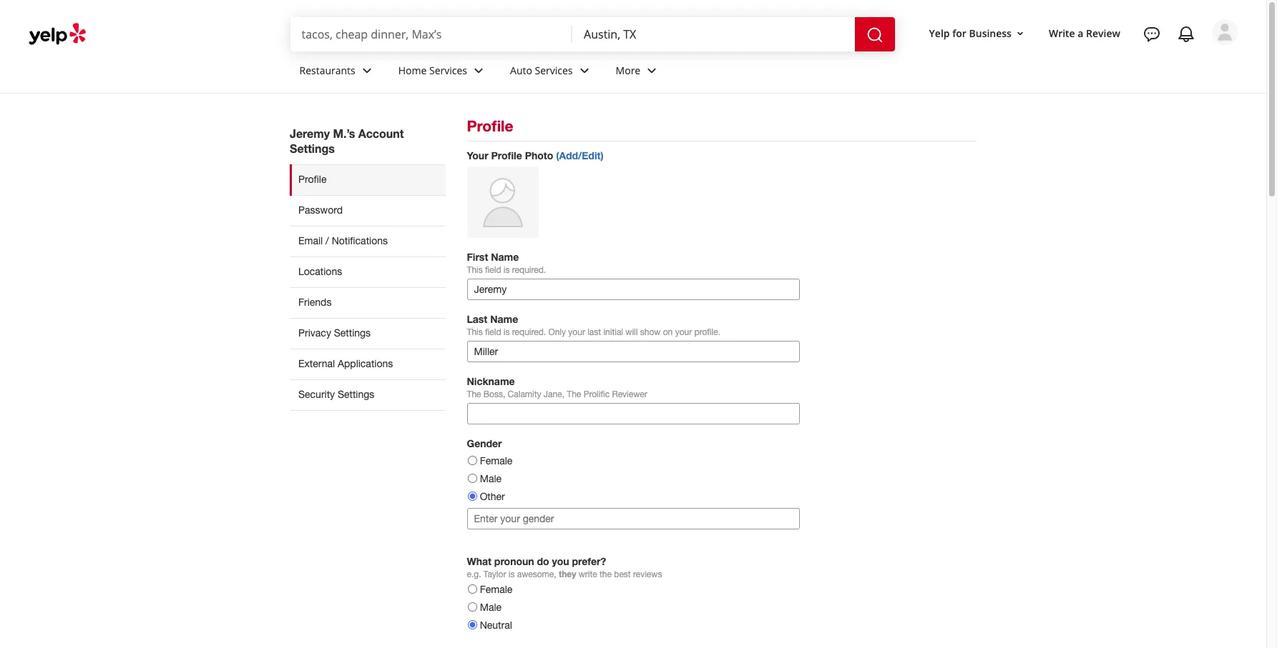 Task type: describe. For each thing, give the bounding box(es) containing it.
for
[[952, 26, 967, 40]]

settings inside 'jeremy m.'s account settings'
[[290, 142, 335, 155]]

(add/edit) link
[[556, 150, 604, 162]]

what
[[467, 556, 492, 568]]

(add/edit)
[[556, 150, 604, 162]]

female for female option
[[480, 585, 513, 596]]

prolific
[[584, 390, 610, 400]]

other
[[480, 492, 505, 503]]

only
[[548, 328, 566, 338]]

password
[[298, 205, 343, 216]]

1 your from the left
[[568, 328, 585, 338]]

awesome,
[[517, 570, 556, 580]]

auto
[[510, 63, 532, 77]]

write a review
[[1049, 26, 1120, 40]]

Nickname text field
[[467, 404, 800, 425]]

last
[[467, 313, 487, 326]]

Neutral radio
[[468, 621, 477, 630]]

yelp for business
[[929, 26, 1012, 40]]

home services link
[[387, 52, 499, 93]]

24 chevron down v2 image for auto services
[[576, 62, 593, 79]]

neutral
[[480, 620, 512, 632]]

security settings link
[[290, 380, 445, 411]]

services for home services
[[429, 63, 467, 77]]

password link
[[290, 195, 445, 226]]

settings for privacy
[[334, 328, 371, 339]]

yelp
[[929, 26, 950, 40]]

nickname
[[467, 376, 515, 388]]

best
[[614, 570, 631, 580]]

your profile photo (add/edit)
[[467, 150, 604, 162]]

Find text field
[[302, 26, 561, 42]]

nickname the boss, calamity jane, the prolific reviewer
[[467, 376, 647, 400]]

initial
[[603, 328, 623, 338]]

restaurants
[[299, 63, 355, 77]]

privacy settings
[[298, 328, 371, 339]]

user actions element
[[918, 18, 1258, 106]]

they
[[559, 570, 576, 580]]

2 the from the left
[[567, 390, 581, 400]]

write
[[1049, 26, 1075, 40]]

1 male radio from the top
[[468, 474, 477, 484]]

first name this field is required.
[[467, 251, 546, 275]]

2 your from the left
[[675, 328, 692, 338]]

auto services
[[510, 63, 573, 77]]

show
[[640, 328, 661, 338]]

applications
[[338, 358, 393, 370]]

name for first
[[491, 251, 519, 263]]

photo
[[525, 150, 553, 162]]

24 chevron down v2 image for restaurants
[[358, 62, 375, 79]]

email
[[298, 235, 323, 247]]

reviewer
[[612, 390, 647, 400]]

review
[[1086, 26, 1120, 40]]

jane,
[[544, 390, 565, 400]]

male for 1st male option from the bottom of the page
[[480, 602, 502, 614]]

16 chevron down v2 image
[[1015, 28, 1026, 39]]

home
[[398, 63, 427, 77]]

last name this field is required. only your last initial will show on your profile.
[[467, 313, 720, 338]]

taylor
[[484, 570, 506, 580]]

is inside "what pronoun do you prefer? e.g. taylor is awesome, they write the best reviews"
[[509, 570, 515, 580]]

email / notifications link
[[290, 226, 445, 257]]

auto services link
[[499, 52, 604, 93]]

privacy
[[298, 328, 331, 339]]

external
[[298, 358, 335, 370]]

services for auto services
[[535, 63, 573, 77]]

jeremy m. image
[[1212, 19, 1238, 45]]

profile link
[[290, 165, 445, 195]]

notifications
[[332, 235, 388, 247]]

required. for first
[[512, 265, 546, 275]]

write
[[579, 570, 597, 580]]

2 vertical spatial profile
[[298, 174, 327, 185]]

this for last
[[467, 328, 483, 338]]



Task type: locate. For each thing, give the bounding box(es) containing it.
male radio up other radio
[[468, 474, 477, 484]]

profile up the password
[[298, 174, 327, 185]]

2 vertical spatial settings
[[338, 389, 374, 401]]

2 24 chevron down v2 image from the left
[[470, 62, 487, 79]]

0 vertical spatial required.
[[512, 265, 546, 275]]

24 chevron down v2 image
[[358, 62, 375, 79], [470, 62, 487, 79], [576, 62, 593, 79], [643, 62, 661, 79]]

none field the near
[[584, 26, 843, 42]]

1 this from the top
[[467, 265, 483, 275]]

this
[[467, 265, 483, 275], [467, 328, 483, 338]]

boss,
[[484, 390, 505, 400]]

3 24 chevron down v2 image from the left
[[576, 62, 593, 79]]

1 vertical spatial profile
[[491, 150, 522, 162]]

24 chevron down v2 image inside auto services link
[[576, 62, 593, 79]]

your
[[467, 150, 488, 162]]

friends link
[[290, 288, 445, 318]]

First Name text field
[[467, 279, 800, 301]]

required. inside last name this field is required. only your last initial will show on your profile.
[[512, 328, 546, 338]]

1 vertical spatial male radio
[[468, 603, 477, 613]]

notifications image
[[1178, 26, 1195, 43]]

female
[[480, 456, 513, 467], [480, 585, 513, 596]]

0 vertical spatial male
[[480, 474, 502, 485]]

None field
[[302, 26, 561, 42], [584, 26, 843, 42]]

messages image
[[1143, 26, 1161, 43]]

the right jane,
[[567, 390, 581, 400]]

0 vertical spatial name
[[491, 251, 519, 263]]

is
[[504, 265, 510, 275], [504, 328, 510, 338], [509, 570, 515, 580]]

1 the from the left
[[467, 390, 481, 400]]

1 vertical spatial this
[[467, 328, 483, 338]]

this inside last name this field is required. only your last initial will show on your profile.
[[467, 328, 483, 338]]

1 field from the top
[[485, 265, 501, 275]]

friends
[[298, 297, 332, 308]]

female down gender
[[480, 456, 513, 467]]

last
[[588, 328, 601, 338]]

1 required. from the top
[[512, 265, 546, 275]]

what pronoun do you prefer? e.g. taylor is awesome, they write the best reviews
[[467, 556, 662, 580]]

first
[[467, 251, 488, 263]]

24 chevron down v2 image for home services
[[470, 62, 487, 79]]

field inside first name this field is required.
[[485, 265, 501, 275]]

services
[[429, 63, 467, 77], [535, 63, 573, 77]]

settings up external applications
[[334, 328, 371, 339]]

calamity
[[508, 390, 541, 400]]

0 vertical spatial profile
[[467, 117, 513, 135]]

24 chevron down v2 image right restaurants
[[358, 62, 375, 79]]

1 vertical spatial is
[[504, 328, 510, 338]]

profile
[[467, 117, 513, 135], [491, 150, 522, 162], [298, 174, 327, 185]]

0 horizontal spatial services
[[429, 63, 467, 77]]

this for first
[[467, 265, 483, 275]]

None search field
[[290, 17, 898, 52]]

Last Name text field
[[467, 341, 800, 363]]

profile right your in the left top of the page
[[491, 150, 522, 162]]

2 this from the top
[[467, 328, 483, 338]]

more link
[[604, 52, 672, 93]]

Male radio
[[468, 474, 477, 484], [468, 603, 477, 613]]

male up the neutral
[[480, 602, 502, 614]]

2 male radio from the top
[[468, 603, 477, 613]]

settings down jeremy on the top of page
[[290, 142, 335, 155]]

24 chevron down v2 image inside restaurants link
[[358, 62, 375, 79]]

/
[[326, 235, 329, 247]]

field inside last name this field is required. only your last initial will show on your profile.
[[485, 328, 501, 338]]

24 chevron down v2 image inside home services link
[[470, 62, 487, 79]]

1 male from the top
[[480, 474, 502, 485]]

settings for security
[[338, 389, 374, 401]]

male radio down female option
[[468, 603, 477, 613]]

email / notifications
[[298, 235, 388, 247]]

1 vertical spatial female
[[480, 585, 513, 596]]

male
[[480, 474, 502, 485], [480, 602, 502, 614]]

none field find
[[302, 26, 561, 42]]

name for last
[[490, 313, 518, 326]]

0 vertical spatial settings
[[290, 142, 335, 155]]

privacy settings link
[[290, 318, 445, 349]]

Female radio
[[468, 457, 477, 466]]

1 vertical spatial male
[[480, 602, 502, 614]]

on
[[663, 328, 673, 338]]

business
[[969, 26, 1012, 40]]

security settings
[[298, 389, 374, 401]]

field
[[485, 265, 501, 275], [485, 328, 501, 338]]

pronoun
[[494, 556, 534, 568]]

services right "auto"
[[535, 63, 573, 77]]

reviews
[[633, 570, 662, 580]]

24 chevron down v2 image left "auto"
[[470, 62, 487, 79]]

2 required. from the top
[[512, 328, 546, 338]]

yelp for business button
[[923, 20, 1032, 46]]

1 horizontal spatial services
[[535, 63, 573, 77]]

name
[[491, 251, 519, 263], [490, 313, 518, 326]]

settings
[[290, 142, 335, 155], [334, 328, 371, 339], [338, 389, 374, 401]]

1 horizontal spatial none field
[[584, 26, 843, 42]]

1 vertical spatial field
[[485, 328, 501, 338]]

this down last
[[467, 328, 483, 338]]

2 male from the top
[[480, 602, 502, 614]]

the left boss,
[[467, 390, 481, 400]]

services right 'home'
[[429, 63, 467, 77]]

a
[[1078, 26, 1084, 40]]

1 horizontal spatial your
[[675, 328, 692, 338]]

account
[[358, 127, 404, 140]]

jeremy
[[290, 127, 330, 140]]

this inside first name this field is required.
[[467, 265, 483, 275]]

is for first
[[504, 265, 510, 275]]

write a review link
[[1043, 20, 1126, 46]]

external applications link
[[290, 349, 445, 380]]

your left the last
[[568, 328, 585, 338]]

2 vertical spatial is
[[509, 570, 515, 580]]

1 vertical spatial settings
[[334, 328, 371, 339]]

1 female from the top
[[480, 456, 513, 467]]

female for female radio
[[480, 456, 513, 467]]

0 horizontal spatial none field
[[302, 26, 561, 42]]

locations link
[[290, 257, 445, 288]]

Near text field
[[584, 26, 843, 42]]

0 horizontal spatial the
[[467, 390, 481, 400]]

jeremy m.'s account settings
[[290, 127, 404, 155]]

you
[[552, 556, 569, 568]]

female down the taylor
[[480, 585, 513, 596]]

24 chevron down v2 image right more
[[643, 62, 661, 79]]

locations
[[298, 266, 342, 278]]

prefer?
[[572, 556, 606, 568]]

0 vertical spatial is
[[504, 265, 510, 275]]

business categories element
[[288, 52, 1238, 93]]

search image
[[866, 26, 883, 43]]

the
[[467, 390, 481, 400], [567, 390, 581, 400]]

24 chevron down v2 image for more
[[643, 62, 661, 79]]

24 chevron down v2 image right the auto services
[[576, 62, 593, 79]]

field for first
[[485, 265, 501, 275]]

restaurants link
[[288, 52, 387, 93]]

2 field from the top
[[485, 328, 501, 338]]

profile up your in the left top of the page
[[467, 117, 513, 135]]

external applications
[[298, 358, 393, 370]]

field for last
[[485, 328, 501, 338]]

name inside first name this field is required.
[[491, 251, 519, 263]]

settings down applications
[[338, 389, 374, 401]]

1 horizontal spatial the
[[567, 390, 581, 400]]

name right first
[[491, 251, 519, 263]]

e.g.
[[467, 570, 481, 580]]

your right on
[[675, 328, 692, 338]]

0 vertical spatial female
[[480, 456, 513, 467]]

more
[[616, 63, 641, 77]]

security
[[298, 389, 335, 401]]

1 vertical spatial name
[[490, 313, 518, 326]]

your
[[568, 328, 585, 338], [675, 328, 692, 338]]

home services
[[398, 63, 467, 77]]

0 vertical spatial male radio
[[468, 474, 477, 484]]

0 horizontal spatial your
[[568, 328, 585, 338]]

2 none field from the left
[[584, 26, 843, 42]]

0 vertical spatial field
[[485, 265, 501, 275]]

is for last
[[504, 328, 510, 338]]

none field up business categories element
[[584, 26, 843, 42]]

profile.
[[694, 328, 720, 338]]

name inside last name this field is required. only your last initial will show on your profile.
[[490, 313, 518, 326]]

1 24 chevron down v2 image from the left
[[358, 62, 375, 79]]

1 none field from the left
[[302, 26, 561, 42]]

m.'s
[[333, 127, 355, 140]]

4 24 chevron down v2 image from the left
[[643, 62, 661, 79]]

Enter your gender text field
[[467, 509, 800, 530]]

name right last
[[490, 313, 518, 326]]

this down first
[[467, 265, 483, 275]]

is inside first name this field is required.
[[504, 265, 510, 275]]

required.
[[512, 265, 546, 275], [512, 328, 546, 338]]

male up other
[[480, 474, 502, 485]]

is inside last name this field is required. only your last initial will show on your profile.
[[504, 328, 510, 338]]

gender
[[467, 438, 502, 450]]

required. inside first name this field is required.
[[512, 265, 546, 275]]

required. for last
[[512, 328, 546, 338]]

2 female from the top
[[480, 585, 513, 596]]

Other radio
[[468, 492, 477, 502]]

none field up the home services
[[302, 26, 561, 42]]

1 vertical spatial required.
[[512, 328, 546, 338]]

24 chevron down v2 image inside the more link
[[643, 62, 661, 79]]

male for 1st male option from the top
[[480, 474, 502, 485]]

field down first
[[485, 265, 501, 275]]

field down last
[[485, 328, 501, 338]]

1 services from the left
[[429, 63, 467, 77]]

0 vertical spatial this
[[467, 265, 483, 275]]

2 services from the left
[[535, 63, 573, 77]]

the
[[600, 570, 612, 580]]

will
[[626, 328, 638, 338]]

do
[[537, 556, 549, 568]]

Female radio
[[468, 585, 477, 595]]



Task type: vqa. For each thing, say whether or not it's contained in the screenshot.
a in the top of the page
yes



